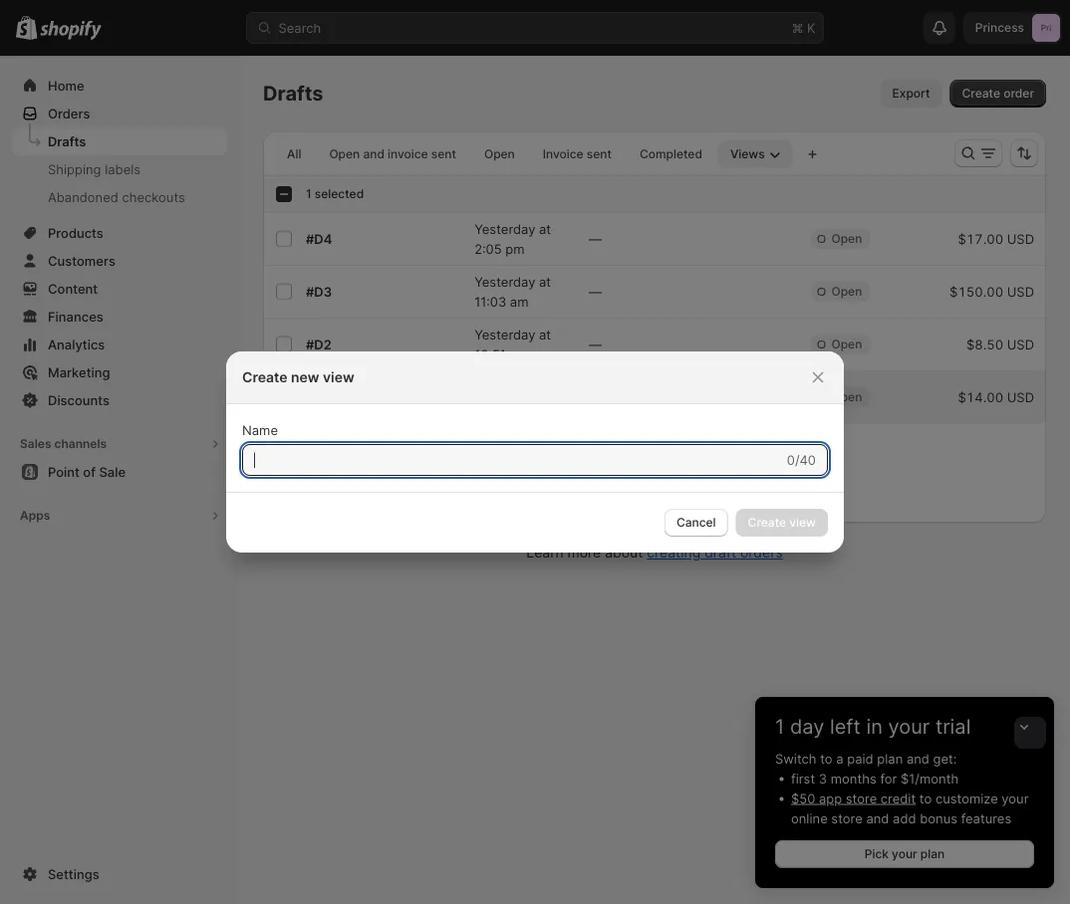 Task type: describe. For each thing, give the bounding box(es) containing it.
#d3
[[306, 284, 332, 299]]

search
[[278, 20, 321, 35]]

tags for add tags
[[575, 458, 600, 472]]

$17.00 usd
[[958, 231, 1034, 247]]

your inside to customize your online store and add bonus features
[[1002, 791, 1029, 807]]

bonus
[[920, 811, 957, 826]]

11:03 am
[[474, 294, 529, 309]]

plan inside 'link'
[[920, 847, 945, 862]]

#d1 link
[[306, 390, 330, 405]]

months
[[831, 771, 876, 787]]

$14.00
[[958, 390, 1003, 405]]

$50
[[791, 791, 815, 807]]

pick
[[865, 847, 889, 862]]

credit
[[881, 791, 916, 807]]

left
[[830, 715, 861, 739]]

learn more about creating draft orders
[[526, 544, 783, 561]]

sales channels
[[20, 437, 107, 451]]

remove tags
[[636, 458, 710, 472]]

2 sent from the left
[[587, 147, 612, 161]]

yesterday for 10:51 am
[[474, 327, 535, 342]]

open and invoice sent link
[[317, 140, 468, 168]]

at for yesterday at 10:50 am
[[539, 380, 551, 395]]

your inside 'link'
[[892, 847, 917, 862]]

shipping labels link
[[12, 155, 227, 183]]

$8.50 usd
[[966, 337, 1034, 352]]

open and invoice sent
[[329, 147, 456, 161]]

1 day left in your trial element
[[755, 749, 1054, 889]]

yesterday at 2:05 pm
[[474, 221, 551, 257]]

discounts
[[48, 393, 110, 408]]

sales channels button
[[12, 430, 227, 458]]

yesterday at 10:51 am
[[474, 327, 551, 362]]

at for yesterday at 2:05 pm
[[539, 221, 551, 237]]

$150.00
[[950, 284, 1003, 299]]

open for yesterday at 10:50 am
[[831, 390, 862, 404]]

apps button
[[12, 502, 227, 530]]

about
[[605, 544, 643, 561]]

add tags button
[[537, 451, 612, 479]]

⌘ k
[[792, 20, 815, 35]]

a
[[836, 751, 843, 767]]

remove
[[636, 458, 682, 472]]

$8.50
[[966, 337, 1003, 352]]

home
[[48, 78, 84, 93]]

more
[[567, 544, 601, 561]]

features
[[961, 811, 1011, 826]]

get:
[[933, 751, 957, 767]]

drafts inside "link"
[[48, 134, 86, 149]]

0 horizontal spatial plan
[[877, 751, 903, 767]]

and for to
[[866, 811, 889, 826]]

creating
[[647, 544, 701, 561]]

add
[[549, 458, 572, 472]]

create for create order
[[962, 86, 1000, 101]]

remove tags button
[[624, 451, 722, 479]]

cancel
[[676, 516, 716, 530]]

tab list containing all
[[271, 139, 797, 168]]

add tags
[[549, 458, 600, 472]]

to inside to customize your online store and add bonus features
[[919, 791, 932, 807]]

invoice sent
[[543, 147, 612, 161]]

home link
[[12, 72, 227, 100]]

draft
[[705, 544, 736, 561]]

add
[[893, 811, 916, 826]]

#d4
[[306, 231, 332, 247]]

completed link
[[628, 140, 714, 168]]

first 3 months for $1/month
[[791, 771, 959, 787]]

app
[[819, 791, 842, 807]]

settings
[[48, 867, 99, 882]]

online
[[791, 811, 828, 826]]

create for create new view
[[242, 369, 287, 386]]

open for yesterday at 10:51 am
[[831, 337, 862, 352]]

export
[[892, 86, 930, 101]]

completed
[[640, 147, 702, 161]]

usd for $8.50 usd
[[1007, 337, 1034, 352]]

invoice
[[388, 147, 428, 161]]

$150.00 usd
[[950, 284, 1034, 299]]

$50 app store credit link
[[791, 791, 916, 807]]

and for switch
[[907, 751, 929, 767]]

usd for $14.00 usd
[[1007, 390, 1034, 405]]

#d4 link
[[306, 231, 332, 247]]

0 vertical spatial store
[[846, 791, 877, 807]]

yesterday at 10:50 am
[[474, 380, 551, 415]]

abandoned
[[48, 189, 118, 205]]

all link
[[275, 140, 313, 168]]

orders link
[[12, 100, 227, 128]]

paid
[[847, 751, 873, 767]]

10:51 am
[[474, 347, 528, 362]]

orders
[[740, 544, 783, 561]]

yesterday for 10:50 am
[[474, 380, 535, 395]]

drafts link
[[12, 128, 227, 155]]

labels
[[105, 161, 141, 177]]



Task type: vqa. For each thing, say whether or not it's contained in the screenshot.


Task type: locate. For each thing, give the bounding box(es) containing it.
4 — from the top
[[589, 390, 602, 405]]

to left a on the bottom right of the page
[[820, 751, 833, 767]]

1 left day
[[775, 715, 784, 739]]

1 for 1 selected
[[306, 187, 312, 201]]

at down yesterday at 11:03 am
[[539, 327, 551, 342]]

0 vertical spatial 1
[[306, 187, 312, 201]]

open for yesterday at 2:05 pm
[[831, 232, 862, 246]]

1 horizontal spatial tags
[[685, 458, 710, 472]]

name
[[242, 422, 278, 438]]

abandoned checkouts link
[[12, 183, 227, 211]]

10:50 am
[[474, 400, 530, 415]]

— for yesterday at 11:03 am
[[589, 284, 602, 299]]

usd right $17.00
[[1007, 231, 1034, 247]]

1 tags from the left
[[575, 458, 600, 472]]

yesterday at 11:03 am
[[474, 274, 551, 309]]

store
[[846, 791, 877, 807], [831, 811, 863, 826]]

create new view
[[242, 369, 354, 386]]

1 vertical spatial to
[[919, 791, 932, 807]]

1 horizontal spatial and
[[866, 811, 889, 826]]

1 inside dropdown button
[[775, 715, 784, 739]]

yesterday inside the yesterday at 10:51 am
[[474, 327, 535, 342]]

create order
[[962, 86, 1034, 101]]

at down the yesterday at 10:51 am
[[539, 380, 551, 395]]

view
[[323, 369, 354, 386]]

channels
[[54, 437, 107, 451]]

1 horizontal spatial 1
[[775, 715, 784, 739]]

usd for $150.00 usd
[[1007, 284, 1034, 299]]

0 vertical spatial drafts
[[263, 81, 323, 106]]

store down "months"
[[846, 791, 877, 807]]

open
[[329, 147, 360, 161], [484, 147, 515, 161], [831, 232, 862, 246], [831, 284, 862, 299], [831, 337, 862, 352], [831, 390, 862, 404]]

yesterday inside yesterday at 10:50 am
[[474, 380, 535, 395]]

learn
[[526, 544, 564, 561]]

3 yesterday from the top
[[474, 327, 535, 342]]

pick your plan link
[[775, 841, 1034, 869]]

abandoned checkouts
[[48, 189, 185, 205]]

— right yesterday at 11:03 am
[[589, 284, 602, 299]]

sales
[[20, 437, 51, 451]]

1 vertical spatial plan
[[920, 847, 945, 862]]

0 vertical spatial create
[[962, 86, 1000, 101]]

$14.00 usd
[[958, 390, 1034, 405]]

1 vertical spatial drafts
[[48, 134, 86, 149]]

3 usd from the top
[[1007, 337, 1034, 352]]

4 yesterday from the top
[[474, 380, 535, 395]]

0 horizontal spatial to
[[820, 751, 833, 767]]

in
[[866, 715, 883, 739]]

0 horizontal spatial create
[[242, 369, 287, 386]]

2 tags from the left
[[685, 458, 710, 472]]

at inside yesterday at 11:03 am
[[539, 274, 551, 289]]

3 at from the top
[[539, 327, 551, 342]]

1 yesterday from the top
[[474, 221, 535, 237]]

0 horizontal spatial drafts
[[48, 134, 86, 149]]

2:05 pm
[[474, 241, 525, 257]]

1 horizontal spatial to
[[919, 791, 932, 807]]

your inside dropdown button
[[888, 715, 930, 739]]

your right in
[[888, 715, 930, 739]]

yesterday for 2:05 pm
[[474, 221, 535, 237]]

1 for 1 day left in your trial
[[775, 715, 784, 739]]

trial
[[935, 715, 971, 739]]

at up yesterday at 11:03 am
[[539, 221, 551, 237]]

shipping labels
[[48, 161, 141, 177]]

tags right add
[[575, 458, 600, 472]]

and left "add"
[[866, 811, 889, 826]]

your up features
[[1002, 791, 1029, 807]]

1 horizontal spatial create
[[962, 86, 1000, 101]]

k
[[807, 20, 815, 35]]

create left order
[[962, 86, 1000, 101]]

0 horizontal spatial and
[[363, 147, 384, 161]]

⌘
[[792, 20, 803, 35]]

1 sent from the left
[[431, 147, 456, 161]]

tags right remove
[[685, 458, 710, 472]]

1
[[306, 187, 312, 201], [775, 715, 784, 739]]

0 vertical spatial your
[[888, 715, 930, 739]]

switch
[[775, 751, 817, 767]]

— right yesterday at 2:05 pm at the top of the page
[[589, 231, 602, 247]]

plan down bonus
[[920, 847, 945, 862]]

create new view dialog
[[0, 352, 1070, 553]]

— up add tags
[[589, 390, 602, 405]]

settings link
[[12, 861, 227, 889]]

cancel button
[[664, 509, 728, 537]]

usd right $150.00
[[1007, 284, 1034, 299]]

at
[[539, 221, 551, 237], [539, 274, 551, 289], [539, 327, 551, 342], [539, 380, 551, 395]]

invoice
[[543, 147, 583, 161]]

first
[[791, 771, 815, 787]]

Name text field
[[242, 444, 783, 476]]

— for yesterday at 10:50 am
[[589, 390, 602, 405]]

1 vertical spatial 1
[[775, 715, 784, 739]]

at for yesterday at 10:51 am
[[539, 327, 551, 342]]

shipping
[[48, 161, 101, 177]]

drafts up all
[[263, 81, 323, 106]]

0 vertical spatial and
[[363, 147, 384, 161]]

1 vertical spatial create
[[242, 369, 287, 386]]

to customize your online store and add bonus features
[[791, 791, 1029, 826]]

for
[[880, 771, 897, 787]]

1 day left in your trial button
[[755, 697, 1054, 739]]

2 — from the top
[[589, 284, 602, 299]]

at inside the yesterday at 10:51 am
[[539, 327, 551, 342]]

create inside dialog
[[242, 369, 287, 386]]

your
[[888, 715, 930, 739], [1002, 791, 1029, 807], [892, 847, 917, 862]]

shopify image
[[40, 20, 102, 40]]

2 horizontal spatial and
[[907, 751, 929, 767]]

1 vertical spatial and
[[907, 751, 929, 767]]

to down $1/month
[[919, 791, 932, 807]]

— for yesterday at 10:51 am
[[589, 337, 602, 352]]

1 at from the top
[[539, 221, 551, 237]]

at down yesterday at 2:05 pm at the top of the page
[[539, 274, 551, 289]]

1 — from the top
[[589, 231, 602, 247]]

at inside yesterday at 2:05 pm
[[539, 221, 551, 237]]

at for yesterday at 11:03 am
[[539, 274, 551, 289]]

1 horizontal spatial sent
[[587, 147, 612, 161]]

order
[[1004, 86, 1034, 101]]

1 horizontal spatial plan
[[920, 847, 945, 862]]

and inside to customize your online store and add bonus features
[[866, 811, 889, 826]]

drafts down orders at the top left of page
[[48, 134, 86, 149]]

yesterday up "2:05 pm"
[[474, 221, 535, 237]]

yesterday inside yesterday at 2:05 pm
[[474, 221, 535, 237]]

plan
[[877, 751, 903, 767], [920, 847, 945, 862]]

usd right $8.50
[[1007, 337, 1034, 352]]

create
[[962, 86, 1000, 101], [242, 369, 287, 386]]

4 usd from the top
[[1007, 390, 1034, 405]]

plan up for
[[877, 751, 903, 767]]

2 vertical spatial and
[[866, 811, 889, 826]]

0 horizontal spatial sent
[[431, 147, 456, 161]]

new
[[291, 369, 319, 386]]

checkouts
[[122, 189, 185, 205]]

#d2
[[306, 337, 332, 352]]

drafts
[[263, 81, 323, 106], [48, 134, 86, 149]]

your right "pick"
[[892, 847, 917, 862]]

1 usd from the top
[[1007, 231, 1034, 247]]

and inside tab list
[[363, 147, 384, 161]]

#d3 link
[[306, 284, 332, 299]]

— right the yesterday at 10:51 am
[[589, 337, 602, 352]]

1 vertical spatial your
[[1002, 791, 1029, 807]]

0 vertical spatial to
[[820, 751, 833, 767]]

— for yesterday at 2:05 pm
[[589, 231, 602, 247]]

2 vertical spatial your
[[892, 847, 917, 862]]

store down $50 app store credit link
[[831, 811, 863, 826]]

pick your plan
[[865, 847, 945, 862]]

2 at from the top
[[539, 274, 551, 289]]

yesterday up 11:03 am
[[474, 274, 535, 289]]

#d2 link
[[306, 337, 332, 352]]

all
[[287, 147, 301, 161]]

2 usd from the top
[[1007, 284, 1034, 299]]

#d1
[[306, 390, 330, 405]]

switch to a paid plan and get:
[[775, 751, 957, 767]]

and left invoice
[[363, 147, 384, 161]]

usd
[[1007, 231, 1034, 247], [1007, 284, 1034, 299], [1007, 337, 1034, 352], [1007, 390, 1034, 405]]

tags for remove tags
[[685, 458, 710, 472]]

0 horizontal spatial tags
[[575, 458, 600, 472]]

store inside to customize your online store and add bonus features
[[831, 811, 863, 826]]

1 day left in your trial
[[775, 715, 971, 739]]

$50 app store credit
[[791, 791, 916, 807]]

discounts link
[[12, 387, 227, 414]]

yesterday
[[474, 221, 535, 237], [474, 274, 535, 289], [474, 327, 535, 342], [474, 380, 535, 395]]

invoice sent link
[[531, 140, 624, 168]]

1 vertical spatial store
[[831, 811, 863, 826]]

selected
[[315, 187, 364, 201]]

open link
[[472, 140, 527, 168]]

create order link
[[950, 80, 1046, 108]]

3 — from the top
[[589, 337, 602, 352]]

yesterday up 10:51 am
[[474, 327, 535, 342]]

usd right $14.00
[[1007, 390, 1034, 405]]

at inside yesterday at 10:50 am
[[539, 380, 551, 395]]

2 yesterday from the top
[[474, 274, 535, 289]]

yesterday up 10:50 am
[[474, 380, 535, 395]]

0 horizontal spatial 1
[[306, 187, 312, 201]]

4 at from the top
[[539, 380, 551, 395]]

yesterday inside yesterday at 11:03 am
[[474, 274, 535, 289]]

customize
[[935, 791, 998, 807]]

day
[[790, 715, 824, 739]]

1 left selected
[[306, 187, 312, 201]]

3
[[819, 771, 827, 787]]

orders
[[48, 106, 90, 121]]

tab list
[[271, 139, 797, 168]]

0 vertical spatial plan
[[877, 751, 903, 767]]

and up $1/month
[[907, 751, 929, 767]]

usd for $17.00 usd
[[1007, 231, 1034, 247]]

yesterday for 11:03 am
[[474, 274, 535, 289]]

$1/month
[[901, 771, 959, 787]]

open for yesterday at 11:03 am
[[831, 284, 862, 299]]

1 horizontal spatial drafts
[[263, 81, 323, 106]]

create left new
[[242, 369, 287, 386]]

creating draft orders link
[[647, 544, 783, 561]]



